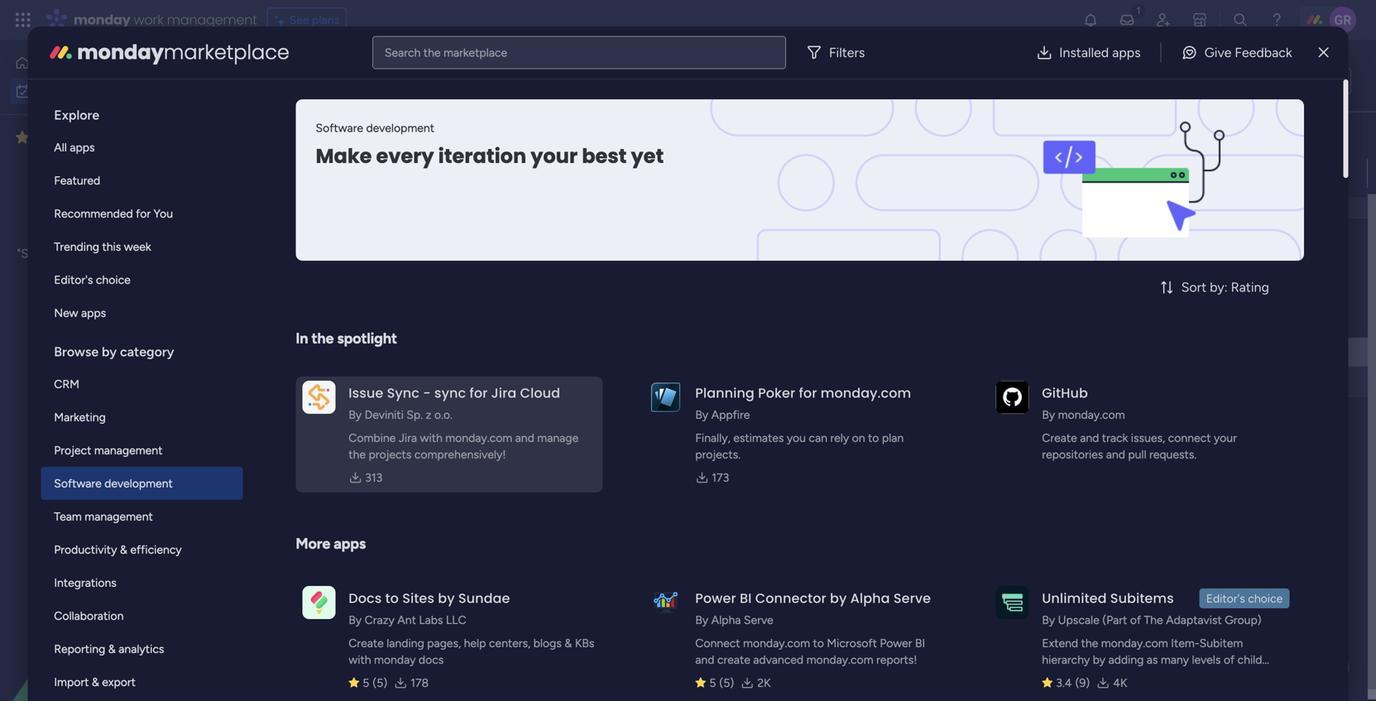 Task type: locate. For each thing, give the bounding box(es) containing it.
and inside combine jira with monday.com and manage the projects comprehensively!
[[515, 431, 535, 445]]

overdue / 1 item
[[278, 132, 389, 154]]

apps inside button
[[1113, 45, 1141, 60]]

easily
[[50, 265, 81, 280]]

0 vertical spatial as
[[1147, 653, 1159, 667]]

1 (5) from the left
[[373, 676, 388, 690]]

as
[[1147, 653, 1159, 667], [1093, 669, 1104, 683]]

as up need.
[[1147, 653, 1159, 667]]

bi
[[740, 589, 752, 608], [915, 636, 926, 650]]

and left the manage
[[515, 431, 535, 445]]

serve up reports!
[[894, 589, 931, 608]]

app logo image for issue sync - sync for jira cloud
[[302, 381, 335, 414]]

monday down work
[[77, 38, 164, 66]]

2 5 from the left
[[710, 676, 716, 690]]

serve down connector
[[744, 613, 774, 627]]

1 horizontal spatial to
[[813, 636, 824, 650]]

1 horizontal spatial you
[[787, 431, 806, 445]]

see plans
[[289, 13, 340, 27]]

1 5 from the left
[[363, 676, 369, 690]]

recommended for you option
[[41, 197, 243, 230]]

appfire
[[712, 408, 750, 422]]

week right next
[[315, 430, 354, 452]]

0 horizontal spatial can
[[174, 246, 194, 261]]

power bi connector by alpha serve by alpha serve
[[696, 589, 931, 627]]

monday down the landing
[[374, 653, 416, 667]]

& left 'efficiency'
[[120, 543, 127, 557]]

1 vertical spatial 1
[[294, 167, 299, 181]]

3.4
[[1057, 676, 1072, 690]]

management inside option
[[85, 510, 153, 524]]

project left management
[[840, 168, 878, 182]]

0 vertical spatial with
[[420, 431, 443, 445]]

0 horizontal spatial on
[[852, 431, 866, 445]]

choice down so
[[96, 273, 131, 287]]

0 horizontal spatial editor's choice
[[54, 273, 131, 287]]

create for github
[[1042, 431, 1078, 445]]

all apps
[[54, 140, 95, 154]]

1 horizontal spatial 5 (5)
[[710, 676, 734, 690]]

monday.com up track
[[1059, 408, 1126, 422]]

apps down the update feed image
[[1113, 45, 1141, 60]]

your right connect
[[1214, 431, 1237, 445]]

1 left every
[[358, 137, 363, 151]]

can inside the finally, estimates you can rely on to plan projects.
[[809, 431, 828, 445]]

1 horizontal spatial create
[[1042, 431, 1078, 445]]

1 vertical spatial +
[[270, 375, 277, 389]]

5 (5) down "create"
[[710, 676, 734, 690]]

0 vertical spatial items
[[557, 137, 586, 151]]

editor's down any
[[54, 273, 93, 287]]

0 horizontal spatial 1
[[294, 167, 299, 181]]

1 horizontal spatial with
[[420, 431, 443, 445]]

& inside option
[[120, 543, 127, 557]]

with down z at the left of page
[[420, 431, 443, 445]]

management up the productivity & efficiency
[[85, 510, 153, 524]]

project management link
[[838, 159, 991, 188]]

project inside "link"
[[840, 168, 878, 182]]

the right search
[[424, 46, 441, 60]]

& left analytics at the bottom left of page
[[108, 642, 116, 656]]

adaptavist
[[1167, 613, 1223, 627]]

connect
[[696, 636, 741, 650]]

editor's choice up group)
[[1207, 592, 1283, 606]]

/ left projects
[[358, 430, 365, 452]]

yet down you
[[151, 228, 170, 243]]

/ right date
[[394, 550, 401, 571]]

0 horizontal spatial (5)
[[373, 676, 388, 690]]

Filter dashboard by text search field
[[314, 131, 464, 157]]

development inside software development make every iteration your best yet
[[366, 121, 434, 135]]

5 (5) for docs
[[363, 676, 388, 690]]

2 vertical spatial you
[[1107, 669, 1126, 683]]

app logo image for planning poker for monday.com
[[649, 381, 682, 414]]

connect monday.com to microsoft power bi and create advanced monday.com reports!
[[696, 636, 926, 667]]

1 vertical spatial week
[[312, 311, 351, 332]]

/ right later
[[319, 490, 327, 511]]

without
[[278, 550, 337, 571]]

alpha up connect
[[712, 613, 741, 627]]

done
[[528, 137, 554, 151]]

on right rely
[[852, 431, 866, 445]]

0 vertical spatial create
[[1042, 431, 1078, 445]]

0 vertical spatial editor's
[[54, 273, 93, 287]]

1 vertical spatial 0
[[369, 435, 377, 449]]

1 horizontal spatial software
[[316, 121, 363, 135]]

app logo image for docs to sites by sundae
[[302, 586, 335, 619]]

2 vertical spatial monday
[[374, 653, 416, 667]]

0 vertical spatial editor's choice
[[54, 273, 131, 287]]

item-
[[1172, 636, 1200, 650]]

add down task 1
[[280, 196, 301, 210]]

date
[[355, 550, 390, 571]]

0 vertical spatial your
[[531, 142, 578, 170]]

1 vertical spatial to
[[385, 589, 399, 608]]

1 vertical spatial yet
[[151, 228, 170, 243]]

project management
[[840, 168, 949, 182]]

3.4 (9)
[[1057, 676, 1090, 690]]

marketplace
[[164, 38, 290, 66], [444, 46, 508, 60]]

1 horizontal spatial (5)
[[720, 676, 734, 690]]

more apps
[[296, 535, 366, 553]]

and down connect
[[696, 653, 715, 667]]

app logo image
[[302, 381, 335, 414], [649, 381, 682, 414], [996, 381, 1029, 414], [302, 586, 335, 619], [649, 586, 682, 619], [996, 586, 1029, 619]]

1 horizontal spatial new
[[250, 137, 274, 151]]

item right overdue
[[365, 137, 389, 151]]

jira inside the issue sync - sync for jira cloud by deviniti sp. z o.o.
[[491, 384, 517, 402]]

0 horizontal spatial software
[[54, 476, 102, 491]]

the down upscale
[[1082, 636, 1099, 650]]

by up connect
[[696, 613, 709, 627]]

do
[[1313, 74, 1327, 88]]

of left the
[[1131, 613, 1142, 627]]

new up 'browse'
[[54, 306, 78, 320]]

it
[[1302, 166, 1309, 180], [126, 265, 133, 280]]

to left plan
[[868, 431, 880, 445]]

& for analytics
[[108, 642, 116, 656]]

hide done items
[[501, 137, 586, 151]]

by right 'browse'
[[102, 344, 117, 360]]

for right sync
[[470, 384, 488, 402]]

1 horizontal spatial bi
[[915, 636, 926, 650]]

items inside "today / 0 items"
[[351, 256, 379, 270]]

5 for docs
[[363, 676, 369, 690]]

5 left '178'
[[363, 676, 369, 690]]

monday.com up "comprehensively!"
[[446, 431, 513, 445]]

the inside combine jira with monday.com and manage the projects comprehensively!
[[349, 447, 366, 462]]

None search field
[[314, 131, 464, 157]]

1 vertical spatial items
[[351, 256, 379, 270]]

(5) left '178'
[[373, 676, 388, 690]]

help image
[[1269, 12, 1286, 28]]

editor's choice option
[[41, 263, 243, 296]]

adding
[[1109, 653, 1144, 667]]

that
[[125, 246, 148, 261]]

the for extend
[[1082, 636, 1099, 650]]

1 vertical spatial management
[[94, 443, 163, 457]]

1 vertical spatial software
[[54, 476, 102, 491]]

1 horizontal spatial development
[[366, 121, 434, 135]]

create inside create landing pages, help centers, blogs & kbs with monday docs
[[349, 636, 384, 650]]

monday.com inside planning poker for monday.com by appfire
[[821, 384, 912, 402]]

week for next
[[315, 430, 354, 452]]

power inside power bi connector by alpha serve by alpha serve
[[696, 589, 737, 608]]

313
[[365, 471, 383, 485]]

management up the monday marketplace
[[167, 10, 257, 29]]

power up reports!
[[880, 636, 913, 650]]

0 vertical spatial +
[[270, 196, 277, 210]]

yet inside software development make every iteration your best yet
[[631, 142, 664, 170]]

pages,
[[427, 636, 461, 650]]

on right working
[[1286, 166, 1299, 180]]

software inside software development make every iteration your best yet
[[316, 121, 363, 135]]

sites
[[403, 589, 435, 608]]

0 horizontal spatial as
[[1093, 669, 1104, 683]]

0 horizontal spatial choice
[[96, 273, 131, 287]]

1 horizontal spatial 0
[[369, 435, 377, 449]]

0 vertical spatial new
[[250, 137, 274, 151]]

1 vertical spatial new
[[54, 306, 78, 320]]

week right in
[[312, 311, 351, 332]]

2 vertical spatial to
[[813, 636, 824, 650]]

marketplace right search
[[444, 46, 508, 60]]

task 1
[[268, 167, 299, 181]]

this
[[278, 311, 308, 332]]

management for team management
[[85, 510, 153, 524]]

2 horizontal spatial for
[[799, 384, 817, 402]]

1 5 (5) from the left
[[363, 676, 388, 690]]

software up make
[[316, 121, 363, 135]]

2 5 (5) from the left
[[710, 676, 734, 690]]

analytics
[[119, 642, 164, 656]]

group
[[737, 132, 770, 147]]

apps right more
[[334, 535, 366, 553]]

2 (5) from the left
[[720, 676, 734, 690]]

1 vertical spatial bi
[[915, 636, 926, 650]]

0 down deviniti
[[369, 435, 377, 449]]

by inside power bi connector by alpha serve by alpha serve
[[830, 589, 847, 608]]

add down in
[[280, 375, 301, 389]]

+ add item
[[270, 196, 327, 210], [270, 375, 327, 389]]

0 horizontal spatial power
[[696, 589, 737, 608]]

need.
[[1129, 669, 1157, 683]]

1 vertical spatial you
[[787, 431, 806, 445]]

0 vertical spatial yet
[[631, 142, 664, 170]]

and
[[515, 431, 535, 445], [1081, 431, 1100, 445], [1107, 447, 1126, 462], [696, 653, 715, 667]]

more
[[296, 535, 330, 553]]

& inside option
[[92, 675, 99, 689]]

5 down connect
[[710, 676, 716, 690]]

1 horizontal spatial marketplace
[[444, 46, 508, 60]]

software development option
[[41, 467, 243, 500]]

bi up reports!
[[915, 636, 926, 650]]

0 inside next week / 0 items
[[369, 435, 377, 449]]

dapulse x slim image
[[1319, 43, 1329, 63]]

0 vertical spatial alpha
[[851, 589, 890, 608]]

apps for new apps
[[81, 306, 106, 320]]

0 vertical spatial monday
[[74, 10, 130, 29]]

can left rely
[[809, 431, 828, 445]]

2 vertical spatial management
[[85, 510, 153, 524]]

0 horizontal spatial new
[[54, 306, 78, 320]]

0 horizontal spatial your
[[531, 142, 578, 170]]

create inside create and track issues, connect your repositories and pull requests.
[[1042, 431, 1078, 445]]

new
[[250, 137, 274, 151], [54, 306, 78, 320]]

sync
[[387, 384, 420, 402]]

to do list button
[[1267, 68, 1352, 94]]

marketing option
[[41, 401, 243, 434]]

to up crazy
[[385, 589, 399, 608]]

editor's choice
[[54, 273, 131, 287], [1207, 592, 1283, 606]]

1 vertical spatial can
[[809, 431, 828, 445]]

& inside 'option'
[[108, 642, 116, 656]]

/ right in
[[355, 311, 362, 332]]

0 horizontal spatial yet
[[151, 228, 170, 243]]

development for software development make every iteration your best yet
[[366, 121, 434, 135]]

by inside extend the monday.com item-subitem hierarchy by adding as many levels of child subitems as you need.
[[1093, 653, 1106, 667]]

1 vertical spatial add
[[280, 375, 301, 389]]

(5) for power
[[720, 676, 734, 690]]

yet right the best
[[631, 142, 664, 170]]

unlimited
[[1042, 589, 1107, 608]]

sort
[[1182, 279, 1207, 295]]

monday.com inside extend the monday.com item-subitem hierarchy by adding as many levels of child subitems as you need.
[[1102, 636, 1169, 650]]

project down marketing at left bottom
[[54, 443, 91, 457]]

ant
[[398, 613, 416, 627]]

1 horizontal spatial 1
[[358, 137, 363, 151]]

1 vertical spatial development
[[104, 476, 173, 491]]

project
[[840, 168, 878, 182], [54, 443, 91, 457]]

monday for monday work management
[[74, 10, 130, 29]]

crm option
[[41, 368, 243, 401]]

0 vertical spatial on
[[1286, 166, 1299, 180]]

your inside create and track issues, connect your repositories and pull requests.
[[1214, 431, 1237, 445]]

1 vertical spatial jira
[[399, 431, 417, 445]]

(5) for docs
[[373, 676, 388, 690]]

for right poker
[[799, 384, 817, 402]]

item down make
[[304, 196, 327, 210]]

0 vertical spatial week
[[124, 240, 151, 254]]

week for this
[[312, 311, 351, 332]]

project inside option
[[54, 443, 91, 457]]

child
[[1238, 653, 1263, 667]]

by inside docs to sites by sundae by crazy ant labs llc
[[349, 613, 362, 627]]

0 horizontal spatial editor's
[[54, 273, 93, 287]]

create and track issues, connect your repositories and pull requests.
[[1042, 431, 1237, 462]]

by
[[349, 408, 362, 422], [696, 408, 709, 422], [1042, 408, 1056, 422], [349, 613, 362, 627], [696, 613, 709, 627], [1042, 613, 1056, 627]]

1 horizontal spatial yet
[[631, 142, 664, 170]]

1 + add item from the top
[[270, 196, 327, 210]]

items right done
[[557, 137, 586, 151]]

2 vertical spatial week
[[315, 430, 354, 452]]

1 vertical spatial it
[[126, 265, 133, 280]]

1 vertical spatial choice
[[1249, 592, 1283, 606]]

extend
[[1042, 636, 1079, 650]]

lottie animation element
[[0, 534, 211, 701]]

management for project management
[[94, 443, 163, 457]]

home option
[[10, 50, 201, 76]]

0 vertical spatial can
[[174, 246, 194, 261]]

by inside browse by category heading
[[102, 344, 117, 360]]

reporting & analytics option
[[41, 632, 243, 666]]

items right "today"
[[351, 256, 379, 270]]

(9)
[[1076, 676, 1090, 690]]

favorites
[[36, 130, 91, 145]]

2 add from the top
[[280, 375, 301, 389]]

the inside extend the monday.com item-subitem hierarchy by adding as many levels of child subitems as you need.
[[1082, 636, 1099, 650]]

hierarchy
[[1042, 653, 1090, 667]]

4k
[[1114, 676, 1128, 690]]

by:
[[1210, 279, 1228, 295]]

software inside option
[[54, 476, 102, 491]]

0 vertical spatial jira
[[491, 384, 517, 402]]

poker
[[758, 384, 796, 402]]

1 vertical spatial + add item
[[270, 375, 327, 389]]

1 vertical spatial editor's choice
[[1207, 592, 1283, 606]]

monday marketplace image
[[1192, 12, 1209, 28]]

trending
[[54, 240, 99, 254]]

yet inside no favorite boards yet "star" any board so that you can easily access it later
[[151, 228, 170, 243]]

week right so
[[124, 240, 151, 254]]

bi left connector
[[740, 589, 752, 608]]

working
[[1240, 166, 1283, 180]]

0 horizontal spatial 5 (5)
[[363, 676, 388, 690]]

0 vertical spatial software
[[316, 121, 363, 135]]

new for new apps
[[54, 306, 78, 320]]

your inside software development make every iteration your best yet
[[531, 142, 578, 170]]

choice up group)
[[1249, 592, 1283, 606]]

monday.com up rely
[[821, 384, 912, 402]]

by left adding
[[1093, 653, 1106, 667]]

0 vertical spatial power
[[696, 589, 737, 608]]

by down issue
[[349, 408, 362, 422]]

power inside connect monday.com to microsoft power bi and create advanced monday.com reports!
[[880, 636, 913, 650]]

+ add item down in
[[270, 375, 327, 389]]

choice
[[96, 273, 131, 287], [1249, 592, 1283, 606]]

apps right all
[[70, 140, 95, 154]]

create up repositories
[[1042, 431, 1078, 445]]

reports!
[[877, 653, 918, 667]]

installed apps button
[[1023, 36, 1155, 69]]

give feedback
[[1205, 45, 1293, 60]]

with down crazy
[[349, 653, 371, 667]]

project management option
[[41, 434, 243, 467]]

2 vertical spatial items
[[380, 435, 408, 449]]

list box
[[41, 93, 243, 701]]

plan
[[882, 431, 904, 445]]

development for software development
[[104, 476, 173, 491]]

0 vertical spatial management
[[167, 10, 257, 29]]

0 horizontal spatial serve
[[744, 613, 774, 627]]

list box containing explore
[[41, 93, 243, 701]]

can right that
[[174, 246, 194, 261]]

item inside button
[[277, 137, 300, 151]]

group)
[[1225, 613, 1262, 627]]

monday.com inside github by monday.com
[[1059, 408, 1126, 422]]

new for new item
[[250, 137, 274, 151]]

projects.
[[696, 447, 741, 462]]

give feedback button
[[1169, 36, 1306, 69]]

0 vertical spatial to
[[868, 431, 880, 445]]

editor's inside option
[[54, 273, 93, 287]]

jira down the sp.
[[399, 431, 417, 445]]

by inside the issue sync - sync for jira cloud by deviniti sp. z o.o.
[[349, 408, 362, 422]]

& left kbs
[[565, 636, 572, 650]]

spotlight
[[337, 329, 397, 347]]

& left export
[[92, 675, 99, 689]]

for left you
[[136, 207, 151, 221]]

new inside option
[[54, 306, 78, 320]]

0 inside "today / 0 items"
[[340, 256, 348, 270]]

marketplace down monday work management
[[164, 38, 290, 66]]

you up later
[[151, 246, 171, 261]]

team management option
[[41, 500, 243, 533]]

1 horizontal spatial for
[[470, 384, 488, 402]]

create
[[1042, 431, 1078, 445], [349, 636, 384, 650]]

project for project management
[[840, 168, 878, 182]]

management inside option
[[94, 443, 163, 457]]

week inside trending this week option
[[124, 240, 151, 254]]

for
[[136, 207, 151, 221], [470, 384, 488, 402], [799, 384, 817, 402]]

0 vertical spatial + add item
[[270, 196, 327, 210]]

as right '(9)'
[[1093, 669, 1104, 683]]

1 vertical spatial your
[[1214, 431, 1237, 445]]

items down deviniti
[[380, 435, 408, 449]]

you down planning poker for monday.com by appfire
[[787, 431, 806, 445]]

software development make every iteration your best yet
[[316, 121, 664, 170]]

0 horizontal spatial 5
[[363, 676, 369, 690]]

monday for monday marketplace
[[77, 38, 164, 66]]

to do list
[[1298, 74, 1344, 88]]

software for software development make every iteration your best yet
[[316, 121, 363, 135]]

apps for more apps
[[334, 535, 366, 553]]

software up team
[[54, 476, 102, 491]]

1 vertical spatial monday
[[77, 38, 164, 66]]

for inside the issue sync - sync for jira cloud by deviniti sp. z o.o.
[[470, 384, 488, 402]]

0 right "today"
[[340, 256, 348, 270]]

0 horizontal spatial 0
[[340, 256, 348, 270]]

0 vertical spatial 0
[[340, 256, 348, 270]]

1 horizontal spatial project
[[840, 168, 878, 182]]

o.o.
[[434, 408, 453, 422]]

monday.com inside combine jira with monday.com and manage the projects comprehensively!
[[446, 431, 513, 445]]

0 horizontal spatial with
[[349, 653, 371, 667]]

+ add item down task 1
[[270, 196, 327, 210]]

software for software development
[[54, 476, 102, 491]]

you
[[154, 207, 173, 221]]

1 horizontal spatial alpha
[[851, 589, 890, 608]]

jira inside combine jira with monday.com and manage the projects comprehensively!
[[399, 431, 417, 445]]

0 horizontal spatial marketplace
[[164, 38, 290, 66]]

monday up home link
[[74, 10, 130, 29]]

browse by category
[[54, 344, 174, 360]]

by inside planning poker for monday.com by appfire
[[696, 408, 709, 422]]

0 horizontal spatial jira
[[399, 431, 417, 445]]

by up finally,
[[696, 408, 709, 422]]

editor's choice down board
[[54, 273, 131, 287]]

track
[[1103, 431, 1129, 445]]

alpha up 'microsoft'
[[851, 589, 890, 608]]

for inside option
[[136, 207, 151, 221]]

new inside button
[[250, 137, 274, 151]]

development inside option
[[104, 476, 173, 491]]

deviniti
[[365, 408, 404, 422]]

by down docs
[[349, 613, 362, 627]]

and inside connect monday.com to microsoft power bi and create advanced monday.com reports!
[[696, 653, 715, 667]]

v2 star 2 image
[[16, 127, 29, 147]]

integrations option
[[41, 566, 243, 599]]

by up llc
[[438, 589, 455, 608]]

sort by: rating
[[1182, 279, 1270, 295]]

2 horizontal spatial you
[[1107, 669, 1126, 683]]

1 horizontal spatial editor's
[[1207, 592, 1246, 606]]

0 vertical spatial choice
[[96, 273, 131, 287]]

1 vertical spatial of
[[1224, 653, 1235, 667]]

5 (5) left '178'
[[363, 676, 388, 690]]

0 horizontal spatial development
[[104, 476, 173, 491]]

2 horizontal spatial to
[[868, 431, 880, 445]]

power up connect
[[696, 589, 737, 608]]

by down github at the right bottom
[[1042, 408, 1056, 422]]

you inside extend the monday.com item-subitem hierarchy by adding as many levels of child subitems as you need.
[[1107, 669, 1126, 683]]

overdue
[[278, 132, 342, 154]]

working on it
[[1240, 166, 1309, 180]]

-
[[423, 384, 431, 402]]

editor's up group)
[[1207, 592, 1246, 606]]

& for efficiency
[[120, 543, 127, 557]]

1 horizontal spatial serve
[[894, 589, 931, 608]]

development down the project management option
[[104, 476, 173, 491]]

installed
[[1060, 45, 1109, 60]]



Task type: vqa. For each thing, say whether or not it's contained in the screenshot.
list box
yes



Task type: describe. For each thing, give the bounding box(es) containing it.
combine
[[349, 431, 396, 445]]

items inside next week / 0 items
[[380, 435, 408, 449]]

import & export
[[54, 675, 136, 689]]

you inside no favorite boards yet "star" any board so that you can easily access it later
[[151, 246, 171, 261]]

with inside combine jira with monday.com and manage the projects comprehensively!
[[420, 431, 443, 445]]

and up repositories
[[1081, 431, 1100, 445]]

editor's choice inside option
[[54, 273, 131, 287]]

all
[[54, 140, 67, 154]]

task
[[268, 167, 291, 181]]

trending this week
[[54, 240, 151, 254]]

monday.com down 'microsoft'
[[807, 653, 874, 667]]

monday marketplace image
[[47, 39, 74, 66]]

1 vertical spatial serve
[[744, 613, 774, 627]]

5 (5) for power
[[710, 676, 734, 690]]

app logo image for github
[[996, 381, 1029, 414]]

choice inside option
[[96, 273, 131, 287]]

featured option
[[41, 164, 243, 197]]

0 vertical spatial serve
[[894, 589, 931, 608]]

by inside power bi connector by alpha serve by alpha serve
[[696, 613, 709, 627]]

2 + from the top
[[270, 375, 277, 389]]

invite members image
[[1156, 12, 1172, 28]]

my
[[244, 63, 282, 99]]

crazy
[[365, 613, 395, 627]]

it inside no favorite boards yet "star" any board so that you can easily access it later
[[126, 265, 133, 280]]

and down track
[[1107, 447, 1126, 462]]

my work
[[244, 63, 355, 99]]

monday marketplace
[[77, 38, 290, 66]]

efficiency
[[130, 543, 182, 557]]

blogs
[[534, 636, 562, 650]]

next week / 0 items
[[278, 430, 408, 452]]

monday inside create landing pages, help centers, blogs & kbs with monday docs
[[374, 653, 416, 667]]

work
[[289, 63, 355, 99]]

in
[[296, 329, 308, 347]]

project for project management
[[54, 443, 91, 457]]

all apps option
[[41, 131, 243, 164]]

sp.
[[407, 408, 423, 422]]

1 horizontal spatial choice
[[1249, 592, 1283, 606]]

/ right "today"
[[329, 252, 336, 273]]

estimates
[[734, 431, 784, 445]]

feedback
[[1235, 45, 1293, 60]]

can inside no favorite boards yet "star" any board so that you can easily access it later
[[174, 246, 194, 261]]

with inside create landing pages, help centers, blogs & kbs with monday docs
[[349, 653, 371, 667]]

the for in
[[312, 329, 334, 347]]

you inside the finally, estimates you can rely on to plan projects.
[[787, 431, 806, 445]]

rely
[[831, 431, 850, 445]]

later /
[[278, 490, 331, 511]]

see
[[289, 13, 309, 27]]

reporting
[[54, 642, 105, 656]]

explore heading
[[41, 93, 243, 131]]

bi inside connect monday.com to microsoft power bi and create advanced monday.com reports!
[[915, 636, 926, 650]]

rating
[[1232, 279, 1270, 295]]

next
[[278, 430, 311, 452]]

lottie animation image
[[0, 534, 211, 701]]

team management
[[54, 510, 153, 524]]

sync
[[435, 384, 466, 402]]

2 + add item from the top
[[270, 375, 327, 389]]

search image
[[444, 137, 458, 151]]

the for search
[[424, 46, 441, 60]]

search
[[385, 46, 421, 60]]

list
[[1329, 74, 1344, 88]]

home link
[[10, 50, 201, 76]]

productivity & efficiency
[[54, 543, 182, 557]]

import & export option
[[41, 666, 243, 699]]

app logo image for power bi connector by alpha serve
[[649, 586, 682, 619]]

customize
[[619, 137, 675, 151]]

every
[[376, 142, 434, 170]]

people
[[1034, 132, 1069, 147]]

1 image
[[1132, 1, 1147, 19]]

connect
[[1169, 431, 1212, 445]]

1 + from the top
[[270, 196, 277, 210]]

by up extend
[[1042, 613, 1056, 627]]

1 inside "overdue / 1 item"
[[358, 137, 363, 151]]

new apps option
[[41, 296, 243, 329]]

0 horizontal spatial of
[[1131, 613, 1142, 627]]

subitems
[[1042, 669, 1090, 683]]

unlimited subitems
[[1042, 589, 1175, 608]]

1 horizontal spatial editor's choice
[[1207, 592, 1283, 606]]

5 for power
[[710, 676, 716, 690]]

item inside "overdue / 1 item"
[[365, 137, 389, 151]]

by upscale (part of the adaptavist group)
[[1042, 613, 1262, 627]]

create landing pages, help centers, blogs & kbs with monday docs
[[349, 636, 595, 667]]

a
[[341, 550, 351, 571]]

your for iteration
[[531, 142, 578, 170]]

no favorite boards yet "star" any board so that you can easily access it later
[[17, 228, 194, 280]]

/ right overdue
[[346, 132, 354, 154]]

& for export
[[92, 675, 99, 689]]

item down in
[[304, 375, 327, 389]]

team
[[54, 510, 82, 524]]

issue sync - sync for jira cloud by deviniti sp. z o.o.
[[349, 384, 561, 422]]

by inside github by monday.com
[[1042, 408, 1056, 422]]

planning poker for monday.com by appfire
[[696, 384, 912, 422]]

(part
[[1103, 613, 1128, 627]]

marketing
[[54, 410, 106, 424]]

no
[[41, 228, 58, 243]]

docs
[[349, 589, 382, 608]]

explore
[[54, 107, 99, 123]]

plans
[[312, 13, 340, 27]]

new item
[[250, 137, 300, 151]]

connector
[[756, 589, 827, 608]]

notifications image
[[1083, 12, 1099, 28]]

give feedback link
[[1169, 36, 1306, 69]]

on inside the finally, estimates you can rely on to plan projects.
[[852, 431, 866, 445]]

recommended
[[54, 207, 133, 221]]

0 horizontal spatial alpha
[[712, 613, 741, 627]]

any
[[51, 246, 70, 261]]

of inside extend the monday.com item-subitem hierarchy by adding as many levels of child subitems as you need.
[[1224, 653, 1235, 667]]

bi inside power bi connector by alpha serve by alpha serve
[[740, 589, 752, 608]]

pull
[[1129, 447, 1147, 462]]

to inside the finally, estimates you can rely on to plan projects.
[[868, 431, 880, 445]]

work
[[134, 10, 164, 29]]

z
[[426, 408, 432, 422]]

banner logo image
[[982, 99, 1285, 261]]

manage
[[538, 431, 579, 445]]

1 vertical spatial as
[[1093, 669, 1104, 683]]

projects
[[369, 447, 412, 462]]

browse by category heading
[[41, 329, 243, 368]]

for inside planning poker for monday.com by appfire
[[799, 384, 817, 402]]

levels
[[1192, 653, 1221, 667]]

update feed image
[[1119, 12, 1136, 28]]

new apps
[[54, 306, 106, 320]]

create for docs to sites by sundae
[[349, 636, 384, 650]]

later
[[136, 265, 161, 280]]

greg robinson image
[[1330, 7, 1357, 33]]

select product image
[[15, 12, 31, 28]]

1 horizontal spatial on
[[1286, 166, 1299, 180]]

filters
[[829, 45, 865, 60]]

today
[[278, 252, 325, 273]]

collaboration
[[54, 609, 124, 623]]

browse
[[54, 344, 99, 360]]

requests.
[[1150, 447, 1197, 462]]

planning
[[696, 384, 755, 402]]

customize button
[[592, 131, 681, 157]]

23
[[1162, 167, 1174, 180]]

access
[[84, 265, 122, 280]]

to inside docs to sites by sundae by crazy ant labs llc
[[385, 589, 399, 608]]

issue
[[349, 384, 384, 402]]

this
[[102, 240, 121, 254]]

search everything image
[[1233, 12, 1249, 28]]

apps for installed apps
[[1113, 45, 1141, 60]]

trending this week option
[[41, 230, 243, 263]]

project management
[[54, 443, 163, 457]]

monday.com up advanced
[[743, 636, 810, 650]]

productivity & efficiency option
[[41, 533, 243, 566]]

collaboration option
[[41, 599, 243, 632]]

apps for all apps
[[70, 140, 95, 154]]

centers,
[[489, 636, 531, 650]]

see plans button
[[267, 7, 347, 32]]

& inside create landing pages, help centers, blogs & kbs with monday docs
[[565, 636, 572, 650]]

llc
[[446, 613, 467, 627]]

1 horizontal spatial it
[[1302, 166, 1309, 180]]

recommended for you
[[54, 207, 173, 221]]

crm
[[54, 377, 79, 391]]

1 add from the top
[[280, 196, 301, 210]]

by inside docs to sites by sundae by crazy ant labs llc
[[438, 589, 455, 608]]

sort by: rating button
[[1131, 274, 1304, 301]]

to inside connect monday.com to microsoft power bi and create advanced monday.com reports!
[[813, 636, 824, 650]]

boards
[[109, 228, 148, 243]]

v2 overdue deadline image
[[1107, 166, 1120, 181]]

the
[[1144, 613, 1164, 627]]

finally,
[[696, 431, 731, 445]]

your for connect
[[1214, 431, 1237, 445]]

home
[[36, 56, 68, 70]]



